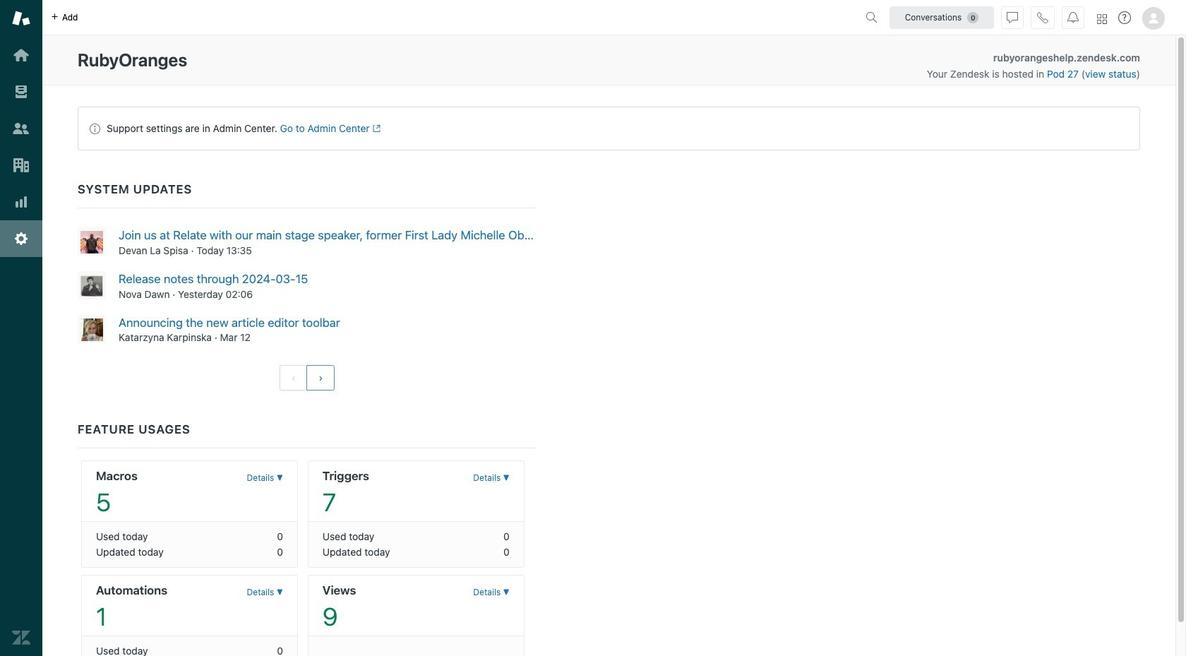 Task type: vqa. For each thing, say whether or not it's contained in the screenshot.
Brands "element"
no



Task type: locate. For each thing, give the bounding box(es) containing it.
status
[[78, 107, 1141, 150]]

notifications image
[[1068, 12, 1080, 23]]

zendesk products image
[[1098, 14, 1108, 24]]

button displays agent's chat status as invisible. image
[[1007, 12, 1019, 23]]

(opens in a new tab) image
[[370, 125, 381, 133]]

admin image
[[12, 230, 30, 248]]

get started image
[[12, 46, 30, 64]]



Task type: describe. For each thing, give the bounding box(es) containing it.
organizations image
[[12, 156, 30, 175]]

get help image
[[1119, 11, 1132, 24]]

customers image
[[12, 119, 30, 138]]

zendesk support image
[[12, 9, 30, 28]]

reporting image
[[12, 193, 30, 211]]

zendesk image
[[12, 629, 30, 647]]

views image
[[12, 83, 30, 101]]

main element
[[0, 0, 42, 656]]



